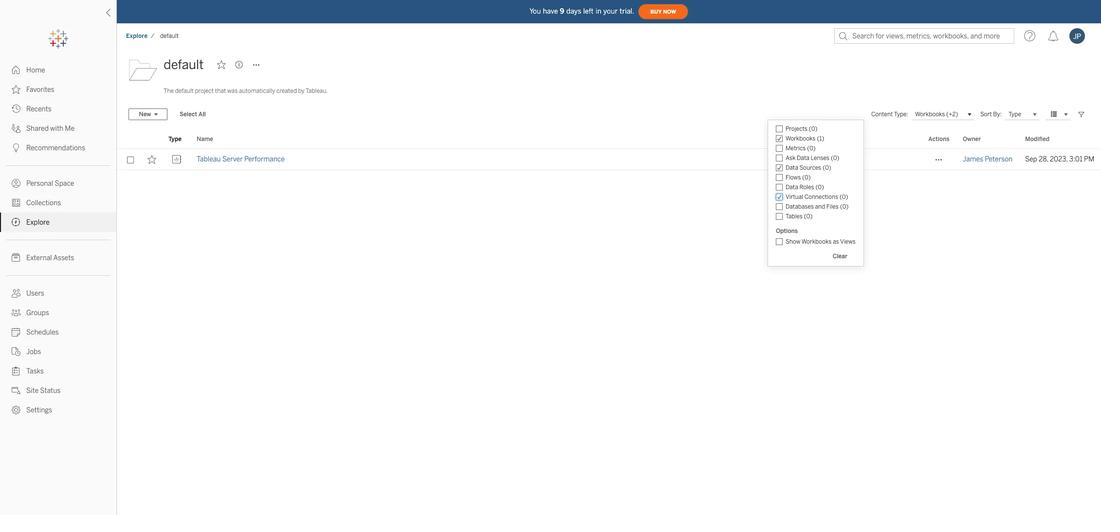 Task type: vqa. For each thing, say whether or not it's contained in the screenshot.


Task type: locate. For each thing, give the bounding box(es) containing it.
4 by text only_f5he34f image from the top
[[12, 254, 20, 263]]

by text only_f5he34f image
[[12, 66, 20, 75], [12, 85, 20, 94], [12, 124, 20, 133], [12, 254, 20, 263], [12, 289, 20, 298], [12, 348, 20, 357], [12, 367, 20, 376], [12, 387, 20, 395], [12, 406, 20, 415]]

(
[[809, 126, 812, 132], [817, 135, 820, 142], [808, 145, 810, 152], [831, 155, 834, 162], [823, 165, 826, 171], [803, 174, 805, 181], [816, 184, 818, 191], [840, 194, 842, 201], [841, 204, 843, 210], [805, 213, 807, 220]]

james peterson
[[963, 155, 1013, 164]]

0 vertical spatial workbooks
[[916, 111, 946, 118]]

you have 9 days left in your trial.
[[530, 7, 635, 15]]

by text only_f5he34f image for shared with me
[[12, 124, 20, 133]]

me
[[65, 125, 75, 133]]

1 by text only_f5he34f image from the top
[[12, 105, 20, 113]]

by text only_f5he34f image inside schedules "link"
[[12, 328, 20, 337]]

3 by text only_f5he34f image from the top
[[12, 179, 20, 188]]

0 vertical spatial default
[[160, 33, 179, 39]]

default
[[160, 33, 179, 39], [164, 57, 204, 73], [175, 88, 194, 94]]

0 right connections
[[842, 194, 846, 201]]

0 right lenses
[[834, 155, 837, 162]]

data up sources
[[797, 155, 810, 162]]

by text only_f5he34f image
[[12, 105, 20, 113], [12, 144, 20, 152], [12, 179, 20, 188], [12, 199, 20, 207], [12, 218, 20, 227], [12, 309, 20, 318], [12, 328, 20, 337]]

groups
[[26, 309, 49, 318]]

28,
[[1039, 155, 1049, 164]]

connections
[[805, 194, 839, 201]]

grid containing tableau server performance
[[117, 131, 1102, 516]]

explore for explore /
[[126, 33, 148, 39]]

select
[[180, 111, 197, 118]]

explore down collections
[[26, 219, 50, 227]]

5 by text only_f5he34f image from the top
[[12, 218, 20, 227]]

external
[[26, 254, 52, 263]]

by text only_f5he34f image inside the shared with me link
[[12, 124, 20, 133]]

default right the
[[175, 88, 194, 94]]

by text only_f5he34f image for jobs
[[12, 348, 20, 357]]

left
[[584, 7, 594, 15]]

explore link
[[126, 32, 148, 40], [0, 213, 116, 232]]

4 by text only_f5he34f image from the top
[[12, 199, 20, 207]]

groups link
[[0, 303, 116, 323]]

type right by:
[[1009, 111, 1022, 117]]

options
[[776, 228, 798, 235]]

0 vertical spatial type
[[1009, 111, 1022, 117]]

by text only_f5he34f image left jobs
[[12, 348, 20, 357]]

by text only_f5he34f image for settings
[[12, 406, 20, 415]]

( right 'projects'
[[809, 126, 812, 132]]

by text only_f5he34f image for tasks
[[12, 367, 20, 376]]

explore for explore
[[26, 219, 50, 227]]

users
[[26, 290, 44, 298]]

by text only_f5he34f image left favorites
[[12, 85, 20, 94]]

0 vertical spatial data
[[797, 155, 810, 162]]

that
[[215, 88, 226, 94]]

workbooks
[[916, 111, 946, 118], [786, 135, 816, 142], [802, 239, 832, 245]]

personal
[[26, 180, 53, 188]]

by text only_f5he34f image for recommendations
[[12, 144, 20, 152]]

by text only_f5he34f image inside external assets link
[[12, 254, 20, 263]]

workbooks down 'projects'
[[786, 135, 816, 142]]

0 vertical spatial explore
[[126, 33, 148, 39]]

by text only_f5he34f image for explore
[[12, 218, 20, 227]]

1 horizontal spatial explore link
[[126, 32, 148, 40]]

by text only_f5he34f image left shared
[[12, 124, 20, 133]]

all
[[199, 111, 206, 118]]

buy
[[651, 9, 662, 15]]

row
[[117, 149, 1102, 170]]

default up the
[[164, 57, 204, 73]]

1 vertical spatial data
[[786, 165, 799, 171]]

7 by text only_f5he34f image from the top
[[12, 328, 20, 337]]

by text only_f5he34f image left home
[[12, 66, 20, 75]]

workbooks left as
[[802, 239, 832, 245]]

home link
[[0, 60, 116, 80]]

by text only_f5he34f image inside groups link
[[12, 309, 20, 318]]

by text only_f5he34f image left tasks
[[12, 367, 20, 376]]

default right /
[[160, 33, 179, 39]]

ask
[[786, 155, 796, 162]]

explore inside main navigation. press the up and down arrow keys to access links. element
[[26, 219, 50, 227]]

0 up roles
[[805, 174, 809, 181]]

6 by text only_f5he34f image from the top
[[12, 348, 20, 357]]

by text only_f5he34f image for personal space
[[12, 179, 20, 188]]

6 by text only_f5he34f image from the top
[[12, 309, 20, 318]]

by text only_f5he34f image inside tasks link
[[12, 367, 20, 376]]

content type:
[[872, 111, 909, 118]]

7 by text only_f5he34f image from the top
[[12, 367, 20, 376]]

content
[[872, 111, 893, 118]]

personal space
[[26, 180, 74, 188]]

by text only_f5he34f image left settings
[[12, 406, 20, 415]]

grid
[[117, 131, 1102, 516]]

by text only_f5he34f image inside the 'favorites' link
[[12, 85, 20, 94]]

explore left /
[[126, 33, 148, 39]]

type up workbook image
[[169, 136, 182, 143]]

1 horizontal spatial type
[[1009, 111, 1022, 117]]

by text only_f5he34f image inside jobs link
[[12, 348, 20, 357]]

by text only_f5he34f image left external
[[12, 254, 20, 263]]

your
[[604, 7, 618, 15]]

now
[[663, 9, 677, 15]]

)
[[816, 126, 818, 132], [822, 135, 825, 142], [814, 145, 816, 152], [837, 155, 840, 162], [829, 165, 832, 171], [809, 174, 811, 181], [822, 184, 824, 191], [846, 194, 849, 201], [847, 204, 849, 210], [811, 213, 813, 220]]

0 horizontal spatial explore link
[[0, 213, 116, 232]]

settings link
[[0, 401, 116, 420]]

explore link down collections
[[0, 213, 116, 232]]

sep
[[1026, 155, 1038, 164]]

3 by text only_f5he34f image from the top
[[12, 124, 20, 133]]

by text only_f5he34f image inside users link
[[12, 289, 20, 298]]

2 by text only_f5he34f image from the top
[[12, 144, 20, 152]]

projects
[[786, 126, 808, 132]]

sort by:
[[981, 111, 1002, 118]]

tasks
[[26, 368, 44, 376]]

by text only_f5he34f image inside personal space link
[[12, 179, 20, 188]]

workbooks (+2) button
[[912, 109, 975, 120]]

type
[[1009, 111, 1022, 117], [169, 136, 182, 143]]

5 by text only_f5he34f image from the top
[[12, 289, 20, 298]]

(+2)
[[947, 111, 959, 118]]

1 by text only_f5he34f image from the top
[[12, 66, 20, 75]]

1 vertical spatial explore
[[26, 219, 50, 227]]

1 horizontal spatial explore
[[126, 33, 148, 39]]

home
[[26, 66, 45, 75]]

recommendations
[[26, 144, 85, 152]]

by text only_f5he34f image inside recommendations link
[[12, 144, 20, 152]]

2 vertical spatial workbooks
[[802, 239, 832, 245]]

shared with me
[[26, 125, 75, 133]]

workbooks left (+2)
[[916, 111, 946, 118]]

by text only_f5he34f image inside recents link
[[12, 105, 20, 113]]

type button
[[1005, 109, 1040, 120]]

2 by text only_f5he34f image from the top
[[12, 85, 20, 94]]

content type: group
[[772, 124, 860, 222]]

by text only_f5he34f image left users
[[12, 289, 20, 298]]

options show workbooks as views
[[776, 228, 856, 245]]

0 horizontal spatial type
[[169, 136, 182, 143]]

( right metrics
[[808, 145, 810, 152]]

views
[[841, 239, 856, 245]]

new
[[139, 111, 151, 118]]

0
[[812, 126, 816, 132], [810, 145, 814, 152], [834, 155, 837, 162], [826, 165, 829, 171], [805, 174, 809, 181], [818, 184, 822, 191], [842, 194, 846, 201], [843, 204, 847, 210], [807, 213, 811, 220]]

shared with me link
[[0, 119, 116, 138]]

data down flows
[[786, 184, 799, 191]]

buy now
[[651, 9, 677, 15]]

by text only_f5he34f image inside 'collections' link
[[12, 199, 20, 207]]

and
[[816, 204, 826, 210]]

( up lenses
[[817, 135, 820, 142]]

by text only_f5he34f image for external assets
[[12, 254, 20, 263]]

status
[[40, 387, 61, 395]]

lenses
[[811, 155, 830, 162]]

navigation panel element
[[0, 29, 116, 420]]

/
[[151, 33, 154, 39]]

0 horizontal spatial explore
[[26, 219, 50, 227]]

9 by text only_f5he34f image from the top
[[12, 406, 20, 415]]

8 by text only_f5he34f image from the top
[[12, 387, 20, 395]]

1 vertical spatial workbooks
[[786, 135, 816, 142]]

collections
[[26, 199, 61, 207]]

schedules link
[[0, 323, 116, 342]]

by text only_f5he34f image inside site status link
[[12, 387, 20, 395]]

workbooks (+2)
[[916, 111, 959, 118]]

explore link left /
[[126, 32, 148, 40]]

1 vertical spatial type
[[169, 136, 182, 143]]

jobs link
[[0, 342, 116, 362]]

the
[[164, 88, 174, 94]]

0 up connections
[[818, 184, 822, 191]]

row containing tableau server performance
[[117, 149, 1102, 170]]

by text only_f5he34f image inside home link
[[12, 66, 20, 75]]

trial.
[[620, 7, 635, 15]]

by text only_f5he34f image inside settings link
[[12, 406, 20, 415]]

data down ask
[[786, 165, 799, 171]]

by text only_f5he34f image left site
[[12, 387, 20, 395]]



Task type: describe. For each thing, give the bounding box(es) containing it.
type inside popup button
[[1009, 111, 1022, 117]]

0 vertical spatial explore link
[[126, 32, 148, 40]]

personal space link
[[0, 174, 116, 193]]

2023,
[[1051, 155, 1068, 164]]

( right tables
[[805, 213, 807, 220]]

0 down databases
[[807, 213, 811, 220]]

explore /
[[126, 33, 154, 39]]

9
[[560, 7, 565, 15]]

you
[[530, 7, 541, 15]]

james peterson link
[[963, 149, 1013, 170]]

1 vertical spatial explore link
[[0, 213, 116, 232]]

0 down lenses
[[826, 165, 829, 171]]

with
[[50, 125, 63, 133]]

favorites
[[26, 86, 54, 94]]

the default project that was automatically created by tableau.
[[164, 88, 328, 94]]

clear button
[[821, 251, 860, 263]]

1 vertical spatial default
[[164, 57, 204, 73]]

sources
[[800, 165, 822, 171]]

1
[[820, 135, 822, 142]]

( right roles
[[816, 184, 818, 191]]

0 right files
[[843, 204, 847, 210]]

jobs
[[26, 348, 41, 357]]

workbooks inside the options show workbooks as views
[[802, 239, 832, 245]]

flows
[[786, 174, 801, 181]]

by
[[298, 88, 305, 94]]

clear
[[833, 253, 848, 260]]

roles
[[800, 184, 815, 191]]

recents link
[[0, 99, 116, 119]]

workbook image
[[172, 155, 181, 164]]

have
[[543, 7, 558, 15]]

users link
[[0, 284, 116, 303]]

by text only_f5he34f image for home
[[12, 66, 20, 75]]

settings
[[26, 407, 52, 415]]

as
[[833, 239, 839, 245]]

tasks link
[[0, 362, 116, 381]]

pm
[[1085, 155, 1095, 164]]

2 vertical spatial data
[[786, 184, 799, 191]]

files
[[827, 204, 839, 210]]

by text only_f5he34f image for schedules
[[12, 328, 20, 337]]

performance
[[244, 155, 285, 164]]

tableau server performance
[[197, 155, 285, 164]]

assets
[[53, 254, 74, 263]]

tableau.
[[306, 88, 328, 94]]

owner
[[963, 136, 981, 143]]

days
[[567, 7, 582, 15]]

select all button
[[173, 109, 212, 120]]

0 up lenses
[[810, 145, 814, 152]]

( right flows
[[803, 174, 805, 181]]

metrics
[[786, 145, 806, 152]]

james
[[963, 155, 984, 164]]

default element
[[157, 33, 182, 39]]

type:
[[895, 111, 909, 118]]

by text only_f5he34f image for users
[[12, 289, 20, 298]]

was
[[227, 88, 238, 94]]

created
[[277, 88, 297, 94]]

main navigation. press the up and down arrow keys to access links. element
[[0, 60, 116, 420]]

virtual
[[786, 194, 804, 201]]

sep 28, 2023, 3:01 pm
[[1026, 155, 1095, 164]]

recommendations link
[[0, 138, 116, 158]]

by text only_f5he34f image for favorites
[[12, 85, 20, 94]]

site status link
[[0, 381, 116, 401]]

( right files
[[841, 204, 843, 210]]

show
[[786, 239, 801, 245]]

in
[[596, 7, 602, 15]]

by text only_f5he34f image for groups
[[12, 309, 20, 318]]

recents
[[26, 105, 52, 113]]

sort
[[981, 111, 992, 118]]

by text only_f5he34f image for collections
[[12, 199, 20, 207]]

favorites link
[[0, 80, 116, 99]]

2 vertical spatial default
[[175, 88, 194, 94]]

databases
[[786, 204, 814, 210]]

workbooks inside projects ( 0 ) workbooks ( 1 ) metrics ( 0 ) ask data lenses ( 0 ) data sources ( 0 ) flows ( 0 ) data roles ( 0 ) virtual connections ( 0 ) databases and files ( 0 ) tables ( 0 )
[[786, 135, 816, 142]]

by text only_f5he34f image for recents
[[12, 105, 20, 113]]

( down lenses
[[823, 165, 826, 171]]

projects ( 0 ) workbooks ( 1 ) metrics ( 0 ) ask data lenses ( 0 ) data sources ( 0 ) flows ( 0 ) data roles ( 0 ) virtual connections ( 0 ) databases and files ( 0 ) tables ( 0 )
[[786, 126, 849, 220]]

schedules
[[26, 329, 59, 337]]

( right lenses
[[831, 155, 834, 162]]

by text only_f5he34f image for site status
[[12, 387, 20, 395]]

tableau
[[197, 155, 221, 164]]

server
[[222, 155, 243, 164]]

modified
[[1026, 136, 1050, 143]]

list view image
[[1050, 110, 1059, 119]]

site status
[[26, 387, 61, 395]]

tableau server performance link
[[197, 149, 285, 170]]

select all
[[180, 111, 206, 118]]

( right connections
[[840, 194, 842, 201]]

actions
[[929, 136, 950, 143]]

collections link
[[0, 193, 116, 213]]

space
[[55, 180, 74, 188]]

project image
[[129, 55, 158, 84]]

by:
[[994, 111, 1002, 118]]

0 right 'projects'
[[812, 126, 816, 132]]

peterson
[[985, 155, 1013, 164]]

workbooks inside popup button
[[916, 111, 946, 118]]

Search for views, metrics, workbooks, and more text field
[[835, 28, 1015, 44]]

3:01
[[1070, 155, 1083, 164]]

site
[[26, 387, 39, 395]]

automatically
[[239, 88, 275, 94]]



